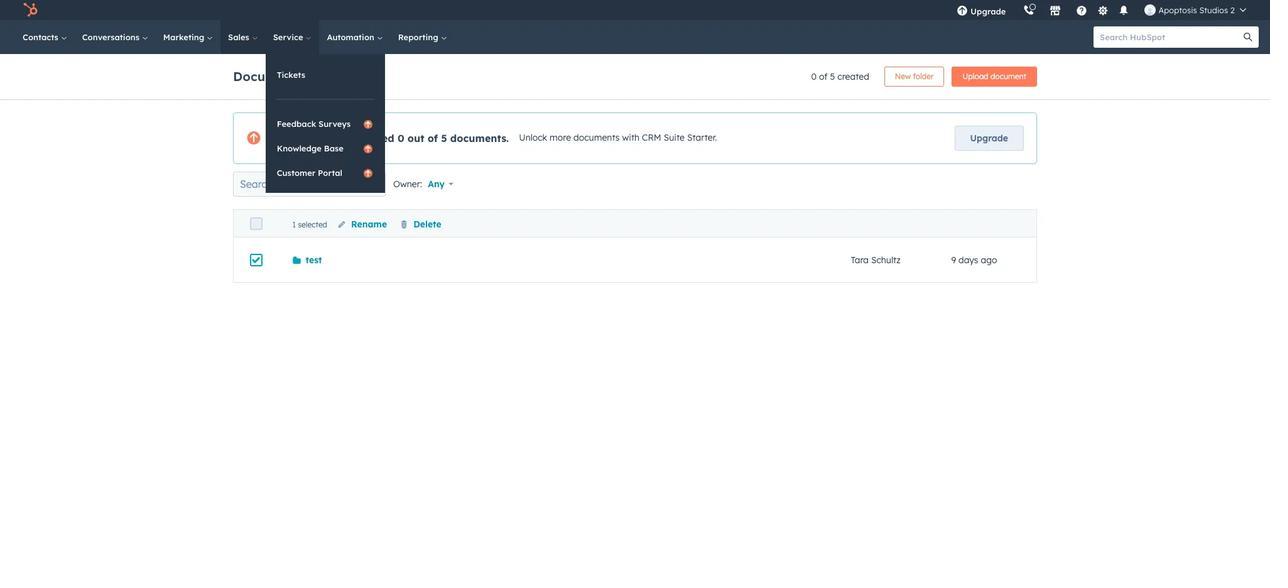 Task type: locate. For each thing, give the bounding box(es) containing it.
upgrade right upgrade image
[[971, 6, 1006, 16]]

1 vertical spatial 5
[[441, 132, 447, 145]]

automation link
[[319, 20, 391, 54]]

0 horizontal spatial 5
[[441, 132, 447, 145]]

unlock
[[519, 132, 547, 143]]

0 left out
[[398, 132, 404, 145]]

upload
[[963, 72, 989, 81]]

upgrade
[[971, 6, 1006, 16], [971, 133, 1009, 144]]

reporting link
[[391, 20, 455, 54]]

of left 'created'
[[819, 71, 828, 82]]

marketing
[[163, 32, 207, 42]]

tickets link
[[266, 63, 385, 87]]

Search HubSpot search field
[[1094, 26, 1248, 48]]

Search search field
[[233, 172, 386, 197]]

1 horizontal spatial 5
[[830, 71, 835, 82]]

test
[[306, 254, 322, 265]]

feedback surveys link
[[266, 112, 385, 136]]

help image
[[1077, 6, 1088, 17]]

0
[[812, 71, 817, 82], [398, 132, 404, 145]]

search image
[[1244, 33, 1253, 41]]

0 vertical spatial 0
[[812, 71, 817, 82]]

document
[[991, 72, 1027, 81]]

upgrade link
[[955, 126, 1024, 151]]

with
[[622, 132, 640, 143]]

menu
[[948, 0, 1255, 20]]

hubspot link
[[15, 3, 47, 18]]

0 vertical spatial 5
[[830, 71, 835, 82]]

9 days ago
[[952, 254, 998, 265]]

upgrade inside menu
[[971, 6, 1006, 16]]

delete button
[[400, 219, 442, 230]]

help button
[[1072, 0, 1093, 20]]

rename
[[351, 219, 387, 230]]

0 vertical spatial of
[[819, 71, 828, 82]]

documents
[[233, 68, 304, 84]]

1 horizontal spatial of
[[819, 71, 828, 82]]

tara schultz image
[[1145, 4, 1156, 16]]

0 vertical spatial upgrade
[[971, 6, 1006, 16]]

tickets
[[277, 70, 305, 80]]

new folder button
[[885, 67, 945, 87]]

search button
[[1238, 26, 1259, 48]]

knowledge base
[[277, 143, 344, 153]]

menu item
[[1015, 0, 1018, 20]]

notifications image
[[1119, 6, 1130, 17]]

1
[[293, 220, 296, 229]]

automation
[[327, 32, 377, 42]]

sales link
[[221, 20, 266, 54]]

service
[[273, 32, 306, 42]]

0 of 5 created
[[812, 71, 870, 82]]

upload document button
[[952, 67, 1037, 87]]

5 right out
[[441, 132, 447, 145]]

tara
[[851, 254, 869, 265]]

conversations
[[82, 32, 142, 42]]

rename button
[[337, 219, 387, 230]]

customer portal
[[277, 168, 342, 178]]

contacts link
[[15, 20, 75, 54]]

feedback surveys
[[277, 119, 351, 129]]

5 left 'created'
[[830, 71, 835, 82]]

upgrade image
[[957, 6, 969, 17]]

created
[[838, 71, 870, 82]]

service link
[[266, 20, 319, 54]]

ago
[[981, 254, 998, 265]]

service menu
[[266, 54, 385, 193]]

of
[[819, 71, 828, 82], [428, 132, 438, 145]]

documents
[[574, 132, 620, 143]]

team
[[296, 132, 322, 145]]

0 horizontal spatial 0
[[398, 132, 404, 145]]

1 horizontal spatial 0
[[812, 71, 817, 82]]

any button
[[427, 172, 462, 197]]

documents banner
[[233, 63, 1037, 87]]

0 horizontal spatial of
[[428, 132, 438, 145]]

upload document
[[963, 72, 1027, 81]]

upgrade down upload document button
[[971, 133, 1009, 144]]

new folder
[[895, 72, 934, 81]]

calling icon button
[[1019, 2, 1040, 18]]

more
[[550, 132, 571, 143]]

of right out
[[428, 132, 438, 145]]

1 vertical spatial 0
[[398, 132, 404, 145]]

contacts
[[23, 32, 61, 42]]

delete
[[414, 219, 442, 230]]

calling icon image
[[1024, 5, 1035, 16]]

knowledge
[[277, 143, 322, 153]]

menu containing apoptosis studios 2
[[948, 0, 1255, 20]]

1 vertical spatial of
[[428, 132, 438, 145]]

conversations link
[[75, 20, 156, 54]]

5
[[830, 71, 835, 82], [441, 132, 447, 145]]

0 left 'created'
[[812, 71, 817, 82]]



Task type: vqa. For each thing, say whether or not it's contained in the screenshot.
Close icon
no



Task type: describe. For each thing, give the bounding box(es) containing it.
days
[[959, 254, 979, 265]]

hubspot image
[[23, 3, 38, 18]]

customer portal link
[[266, 161, 385, 185]]

test button
[[293, 254, 322, 265]]

suite
[[664, 132, 685, 143]]

crm
[[642, 132, 662, 143]]

schultz
[[871, 254, 901, 265]]

base
[[324, 143, 344, 153]]

out
[[408, 132, 425, 145]]

tara schultz
[[851, 254, 901, 265]]

portal
[[318, 168, 342, 178]]

unlock more documents with crm suite starter.
[[519, 132, 717, 143]]

of inside documents banner
[[819, 71, 828, 82]]

studios
[[1200, 5, 1229, 15]]

apoptosis studios 2 button
[[1138, 0, 1254, 20]]

uploaded
[[346, 132, 394, 145]]

selected
[[298, 220, 327, 229]]

0 inside documents banner
[[812, 71, 817, 82]]

settings link
[[1096, 3, 1111, 17]]

documents.
[[450, 132, 509, 145]]

9
[[952, 254, 956, 265]]

settings image
[[1098, 5, 1109, 17]]

marketplaces button
[[1043, 0, 1069, 20]]

new
[[895, 72, 911, 81]]

surveys
[[319, 119, 351, 129]]

owner:
[[393, 178, 422, 190]]

starter.
[[687, 132, 717, 143]]

your
[[269, 132, 293, 145]]

apoptosis
[[1159, 5, 1197, 15]]

any
[[428, 178, 445, 190]]

feedback
[[277, 119, 316, 129]]

your team has uploaded 0 out of 5 documents.
[[269, 132, 509, 145]]

customer
[[277, 168, 316, 178]]

notifications button
[[1114, 0, 1135, 20]]

5 inside documents banner
[[830, 71, 835, 82]]

marketplaces image
[[1050, 6, 1062, 17]]

has
[[325, 132, 343, 145]]

2
[[1231, 5, 1235, 15]]

knowledge base link
[[266, 136, 385, 160]]

sales
[[228, 32, 252, 42]]

folder
[[913, 72, 934, 81]]

reporting
[[398, 32, 441, 42]]

1 vertical spatial upgrade
[[971, 133, 1009, 144]]

marketing link
[[156, 20, 221, 54]]

apoptosis studios 2
[[1159, 5, 1235, 15]]

1 selected
[[293, 220, 327, 229]]



